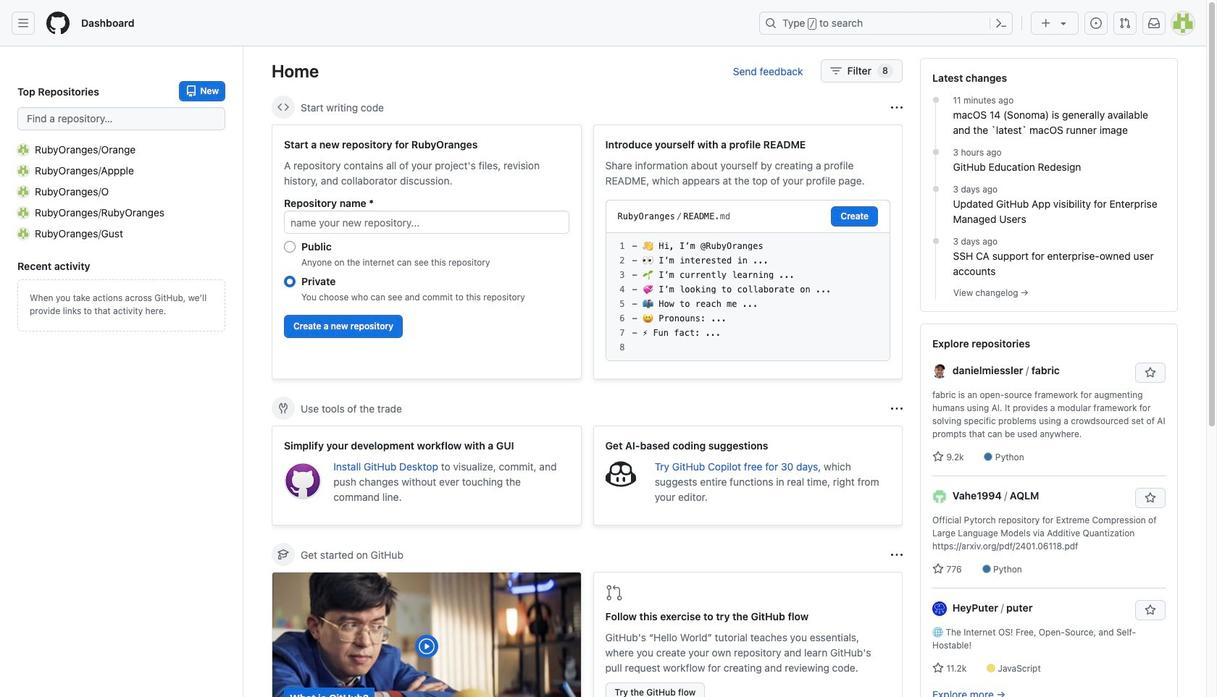 Task type: vqa. For each thing, say whether or not it's contained in the screenshot.
smiley icon
no



Task type: describe. For each thing, give the bounding box(es) containing it.
2 dot fill image from the top
[[930, 183, 942, 195]]

@danielmiessler profile image
[[933, 365, 947, 379]]

star this repository image for the @heyputer profile image on the bottom right of the page
[[1145, 605, 1156, 617]]

1 dot fill image from the top
[[930, 146, 942, 158]]

why am i seeing this? image for the try the github flow element
[[891, 550, 903, 561]]

appple image
[[17, 165, 29, 176]]

explore repositories navigation
[[920, 324, 1178, 698]]

name your new repository... text field
[[284, 211, 569, 234]]

why am i seeing this? image
[[891, 102, 903, 113]]

star this repository image
[[1145, 367, 1156, 379]]

@heyputer profile image
[[933, 602, 947, 617]]

why am i seeing this? image for get ai-based coding suggestions element
[[891, 403, 903, 415]]

gust image
[[17, 228, 29, 239]]

start a new repository element
[[272, 125, 581, 380]]

explore element
[[920, 58, 1178, 698]]

command palette image
[[996, 17, 1007, 29]]

play image
[[418, 638, 435, 656]]

@vahe1994 profile image
[[933, 490, 947, 505]]

2 dot fill image from the top
[[930, 235, 942, 247]]

what is github? element
[[272, 572, 581, 698]]

triangle down image
[[1058, 17, 1070, 29]]

rubyoranges image
[[17, 207, 29, 218]]

code image
[[278, 101, 289, 113]]

simplify your development workflow with a gui element
[[272, 426, 581, 526]]

star image for @vahe1994 profile image
[[933, 564, 944, 575]]

try the github flow element
[[593, 572, 903, 698]]

tools image
[[278, 403, 289, 414]]

orange image
[[17, 144, 29, 155]]

mortar board image
[[278, 549, 289, 561]]

github desktop image
[[284, 462, 322, 500]]

star image for @danielmiessler profile icon
[[933, 451, 944, 463]]



Task type: locate. For each thing, give the bounding box(es) containing it.
1 vertical spatial dot fill image
[[930, 183, 942, 195]]

none submit inside introduce yourself with a profile readme element
[[831, 207, 878, 227]]

2 vertical spatial star image
[[933, 663, 944, 675]]

filter image
[[830, 65, 842, 77]]

Find a repository… text field
[[17, 107, 225, 130]]

1 why am i seeing this? image from the top
[[891, 403, 903, 415]]

star image up @vahe1994 profile image
[[933, 451, 944, 463]]

2 star image from the top
[[933, 564, 944, 575]]

0 vertical spatial dot fill image
[[930, 146, 942, 158]]

star image up the @heyputer profile image on the bottom right of the page
[[933, 564, 944, 575]]

introduce yourself with a profile readme element
[[593, 125, 903, 380]]

3 star image from the top
[[933, 663, 944, 675]]

0 vertical spatial why am i seeing this? image
[[891, 403, 903, 415]]

1 star this repository image from the top
[[1145, 493, 1156, 504]]

homepage image
[[46, 12, 70, 35]]

issue opened image
[[1091, 17, 1102, 29]]

git pull request image
[[605, 585, 623, 602]]

None submit
[[831, 207, 878, 227]]

star this repository image for @vahe1994 profile image
[[1145, 493, 1156, 504]]

o image
[[17, 186, 29, 197]]

None radio
[[284, 241, 296, 253], [284, 276, 296, 288], [284, 241, 296, 253], [284, 276, 296, 288]]

dot fill image
[[930, 94, 942, 106], [930, 235, 942, 247]]

star image
[[933, 451, 944, 463], [933, 564, 944, 575], [933, 663, 944, 675]]

notifications image
[[1148, 17, 1160, 29]]

0 vertical spatial star this repository image
[[1145, 493, 1156, 504]]

1 dot fill image from the top
[[930, 94, 942, 106]]

1 vertical spatial why am i seeing this? image
[[891, 550, 903, 561]]

why am i seeing this? image
[[891, 403, 903, 415], [891, 550, 903, 561]]

star this repository image
[[1145, 493, 1156, 504], [1145, 605, 1156, 617]]

what is github? image
[[272, 573, 581, 698]]

star image down the @heyputer profile image on the bottom right of the page
[[933, 663, 944, 675]]

star image for the @heyputer profile image on the bottom right of the page
[[933, 663, 944, 675]]

0 vertical spatial star image
[[933, 451, 944, 463]]

Top Repositories search field
[[17, 107, 225, 130]]

1 vertical spatial star image
[[933, 564, 944, 575]]

git pull request image
[[1120, 17, 1131, 29]]

get ai-based coding suggestions element
[[593, 426, 903, 526]]

2 why am i seeing this? image from the top
[[891, 550, 903, 561]]

2 star this repository image from the top
[[1145, 605, 1156, 617]]

1 star image from the top
[[933, 451, 944, 463]]

0 vertical spatial dot fill image
[[930, 94, 942, 106]]

1 vertical spatial star this repository image
[[1145, 605, 1156, 617]]

dot fill image
[[930, 146, 942, 158], [930, 183, 942, 195]]

1 vertical spatial dot fill image
[[930, 235, 942, 247]]

plus image
[[1041, 17, 1052, 29]]



